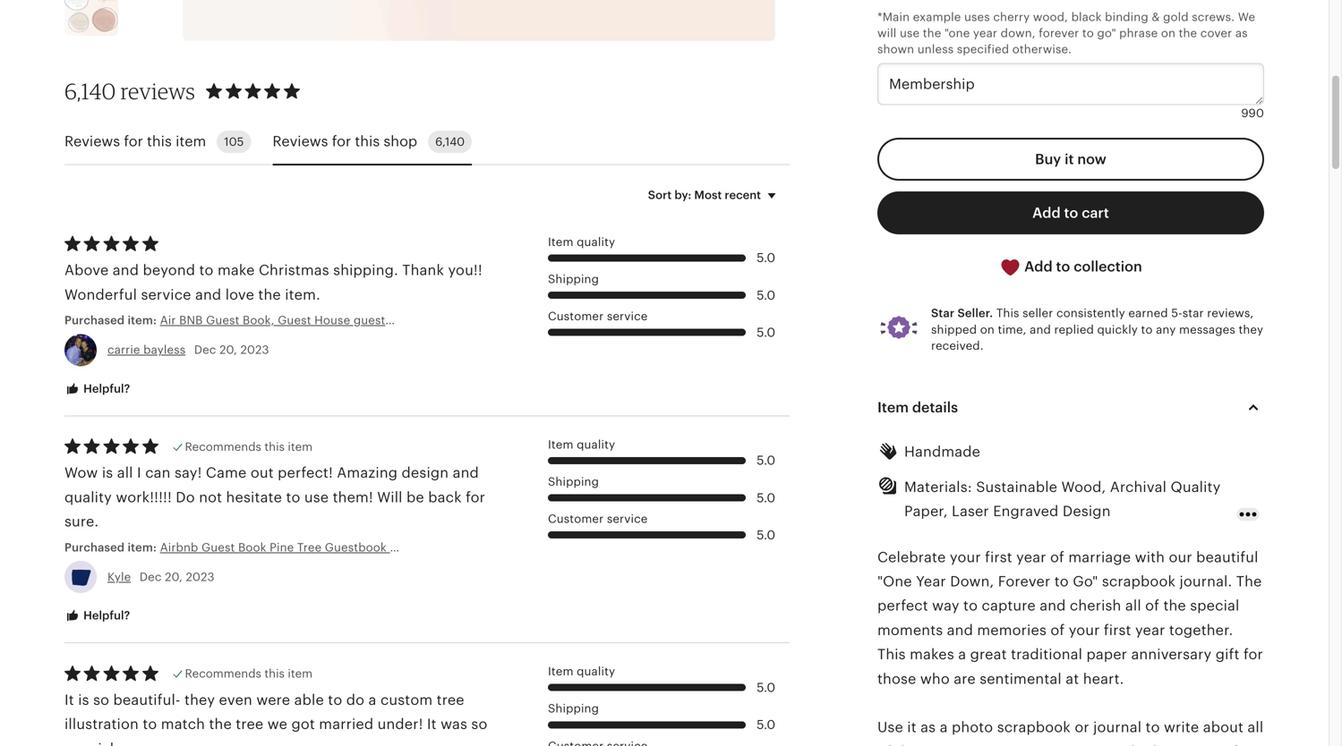 Task type: describe. For each thing, give the bounding box(es) containing it.
materials:
[[904, 479, 972, 496]]

this down reviews
[[147, 134, 172, 150]]

purchased for purchased item:
[[64, 314, 125, 327]]

design
[[1063, 504, 1111, 520]]

this up were
[[265, 668, 285, 681]]

sort by: most recent button
[[635, 176, 796, 214]]

do
[[346, 693, 365, 709]]

perfect!
[[278, 465, 333, 482]]

they inside this seller consistently earned 5-star reviews, shipped on time, and replied quickly to any messages they received.
[[1239, 323, 1264, 337]]

any
[[1156, 323, 1176, 337]]

cherry
[[993, 10, 1030, 24]]

customer service for wow is all i can say! came out perfect! amazing design and quality work!!!!! do not hesitate to use them! will be back for sure.
[[548, 513, 648, 526]]

6,140 for 6,140
[[435, 135, 465, 149]]

of up "traditional"
[[1051, 623, 1065, 639]]

2 5.0 from the top
[[757, 288, 776, 302]]

reviews
[[121, 78, 195, 104]]

are
[[954, 671, 976, 688]]

replied
[[1054, 323, 1094, 337]]

reviews for this item
[[64, 134, 206, 150]]

time,
[[998, 323, 1027, 337]]

your inside the use it as a photo scrapbook or journal to write about all of the exciting memories you've made during your firs
[[1198, 744, 1229, 747]]

capture
[[982, 598, 1036, 614]]

item for were
[[288, 668, 313, 681]]

married
[[319, 717, 374, 733]]

on inside *main example uses cherry wood, black binding & gold screws. we will use the "one year down, forever to go" phrase on the cover as shown unless specified otherwise.
[[1161, 26, 1176, 40]]

reviews,
[[1207, 307, 1254, 320]]

tree
[[297, 541, 322, 555]]

binding
[[1105, 10, 1149, 24]]

carrie bayless dec 20, 2023
[[107, 344, 269, 357]]

1 book from the left
[[238, 541, 266, 555]]

special.
[[64, 741, 118, 747]]

materials: sustainable wood, archival quality paper, laser engraved design
[[904, 479, 1221, 520]]

phrase
[[1120, 26, 1158, 40]]

6,140 reviews
[[64, 78, 195, 104]]

unless
[[918, 43, 954, 56]]

item details
[[878, 400, 958, 416]]

1 vertical spatial your
[[1069, 623, 1100, 639]]

2 book from the left
[[521, 541, 549, 555]]

0 horizontal spatial dec
[[140, 571, 162, 584]]

specified
[[957, 43, 1009, 56]]

to down down, at the right bottom
[[964, 598, 978, 614]]

all inside celebrate your first year of marriage with our beautiful "one year down, forever to go" scrapbook journal. the perfect way to capture and cherish all of the special moments and memories of your first year together. this makes a great traditional paper anniversary gift for those who are sentimental at heart.
[[1126, 598, 1142, 614]]

buy
[[1035, 151, 1061, 167]]

details
[[912, 400, 958, 416]]

consistently
[[1057, 307, 1125, 320]]

marriage
[[1069, 550, 1131, 566]]

wonderful
[[64, 287, 137, 303]]

the inside the it is so beautiful- they even were able to do a custom tree illustration to match the tree we got married under! it was so special.
[[209, 717, 232, 733]]

to inside the use it as a photo scrapbook or journal to write about all of the exciting memories you've made during your firs
[[1146, 720, 1160, 736]]

1 vertical spatial 20,
[[165, 571, 183, 584]]

way
[[932, 598, 960, 614]]

1 vertical spatial first
[[1104, 623, 1132, 639]]

guest
[[201, 541, 235, 555]]

wow is all i can say! came out perfect! amazing design and quality work!!!!! do not hesitate to use them! will be back for sure.
[[64, 465, 485, 530]]

together.
[[1169, 623, 1233, 639]]

match
[[161, 717, 205, 733]]

buy it now button
[[878, 138, 1264, 181]]

we
[[268, 717, 288, 733]]

add to collection
[[1021, 259, 1142, 275]]

purchased item:
[[64, 314, 160, 327]]

0 vertical spatial your
[[950, 550, 981, 566]]

who
[[920, 671, 950, 688]]

this seller consistently earned 5-star reviews, shipped on time, and replied quickly to any messages they received.
[[931, 307, 1264, 353]]

wood,
[[1033, 10, 1068, 24]]

at
[[1066, 671, 1079, 688]]

carrie bayless link
[[107, 344, 186, 357]]

sure.
[[64, 514, 99, 530]]

thank
[[402, 263, 444, 279]]

item: for purchased item:
[[128, 314, 157, 327]]

special
[[1190, 598, 1240, 614]]

0 vertical spatial 2023
[[240, 344, 269, 357]]

our
[[1169, 550, 1193, 566]]

able
[[294, 693, 324, 709]]

purchased item: airbnb guest book pine tree guestbook cabin lodge welcome book
[[64, 541, 549, 555]]

be
[[407, 490, 424, 506]]

forever
[[1039, 26, 1079, 40]]

item details button
[[861, 387, 1281, 430]]

cart
[[1082, 205, 1109, 221]]

and inside this seller consistently earned 5-star reviews, shipped on time, and replied quickly to any messages they received.
[[1030, 323, 1051, 337]]

hesitate
[[226, 490, 282, 506]]

this up out
[[265, 441, 285, 454]]

0 horizontal spatial 2023
[[186, 571, 215, 584]]

a inside the it is so beautiful- they even were able to do a custom tree illustration to match the tree we got married under! it was so special.
[[369, 693, 377, 709]]

the inside the use it as a photo scrapbook or journal to write about all of the exciting memories you've made during your firs
[[896, 744, 919, 747]]

3 item quality from the top
[[548, 665, 615, 679]]

will
[[377, 490, 403, 506]]

journal
[[1093, 720, 1142, 736]]

item inside item details dropdown button
[[878, 400, 909, 416]]

or
[[1075, 720, 1090, 736]]

beautiful-
[[113, 693, 181, 709]]

you!!
[[448, 263, 482, 279]]

0 vertical spatial so
[[93, 693, 109, 709]]

1 horizontal spatial so
[[471, 717, 488, 733]]

the up unless
[[923, 26, 941, 40]]

seller
[[1023, 307, 1053, 320]]

wow
[[64, 465, 98, 482]]

and up wonderful
[[113, 263, 139, 279]]

forever
[[998, 574, 1051, 590]]

star
[[1183, 307, 1204, 320]]

1 vertical spatial it
[[427, 717, 437, 733]]

even
[[219, 693, 252, 709]]

it for buy
[[1065, 151, 1074, 167]]

6,140 for 6,140 reviews
[[64, 78, 116, 104]]

scrapbook inside the use it as a photo scrapbook or journal to write about all of the exciting memories you've made during your firs
[[997, 720, 1071, 736]]

those
[[878, 671, 916, 688]]

to inside the 'above and beyond to make christmas shipping. thank you!! wonderful service and love the item.'
[[199, 263, 214, 279]]

0 vertical spatial tree
[[437, 693, 465, 709]]

the down gold
[[1179, 26, 1197, 40]]

archival
[[1110, 479, 1167, 496]]

and inside wow is all i can say! came out perfect! amazing design and quality work!!!!! do not hesitate to use them! will be back for sure.
[[453, 465, 479, 482]]

to inside *main example uses cherry wood, black binding & gold screws. we will use the "one year down, forever to go" phrase on the cover as shown unless specified otherwise.
[[1083, 26, 1094, 40]]

1 vertical spatial year
[[1017, 550, 1047, 566]]

now
[[1078, 151, 1107, 167]]

1 horizontal spatial dec
[[194, 344, 216, 357]]

customer for wow is all i can say! came out perfect! amazing design and quality work!!!!! do not hesitate to use them! will be back for sure.
[[548, 513, 604, 526]]

0 horizontal spatial first
[[985, 550, 1013, 566]]

reviews for reviews for this item
[[64, 134, 120, 150]]

seller.
[[958, 307, 993, 320]]

shop
[[384, 134, 417, 150]]

makes
[[910, 647, 954, 663]]

3 5.0 from the top
[[757, 325, 776, 340]]

celebrate
[[878, 550, 946, 566]]

year inside *main example uses cherry wood, black binding & gold screws. we will use the "one year down, forever to go" phrase on the cover as shown unless specified otherwise.
[[973, 26, 998, 40]]

customer service for above and beyond to make christmas shipping. thank you!! wonderful service and love the item.
[[548, 310, 648, 323]]

5-
[[1172, 307, 1183, 320]]

item for came
[[288, 441, 313, 454]]

use inside *main example uses cherry wood, black binding & gold screws. we will use the "one year down, forever to go" phrase on the cover as shown unless specified otherwise.
[[900, 26, 920, 40]]

to down beautiful-
[[143, 717, 157, 733]]

scrapbook inside celebrate your first year of marriage with our beautiful "one year down, forever to go" scrapbook journal. the perfect way to capture and cherish all of the special moments and memories of your first year together. this makes a great traditional paper anniversary gift for those who are sentimental at heart.
[[1102, 574, 1176, 590]]

of inside the use it as a photo scrapbook or journal to write about all of the exciting memories you've made during your firs
[[878, 744, 892, 747]]

anniversary
[[1131, 647, 1212, 663]]

7 5.0 from the top
[[757, 681, 776, 695]]

this left the shop
[[355, 134, 380, 150]]

as inside *main example uses cherry wood, black binding & gold screws. we will use the "one year down, forever to go" phrase on the cover as shown unless specified otherwise.
[[1236, 26, 1248, 40]]

all inside the use it as a photo scrapbook or journal to write about all of the exciting memories you've made during your firs
[[1248, 720, 1264, 736]]

was
[[441, 717, 467, 733]]

item.
[[285, 287, 320, 303]]

quality
[[1171, 479, 1221, 496]]



Task type: locate. For each thing, give the bounding box(es) containing it.
will
[[878, 26, 897, 40]]

quality inside wow is all i can say! came out perfect! amazing design and quality work!!!!! do not hesitate to use them! will be back for sure.
[[64, 490, 112, 506]]

as down we
[[1236, 26, 1248, 40]]

customer
[[548, 310, 604, 323], [548, 513, 604, 526]]

scrapbook
[[1102, 574, 1176, 590], [997, 720, 1071, 736]]

3 shipping from the top
[[548, 703, 599, 716]]

1 purchased from the top
[[64, 314, 125, 327]]

reviews for this shop
[[273, 134, 417, 150]]

back
[[428, 490, 462, 506]]

purchased for purchased item: airbnb guest book pine tree guestbook cabin lodge welcome book
[[64, 541, 125, 555]]

write
[[1164, 720, 1199, 736]]

this up time,
[[997, 307, 1020, 320]]

1 vertical spatial this
[[878, 647, 906, 663]]

for right back
[[466, 490, 485, 506]]

the
[[1236, 574, 1262, 590]]

they up match
[[185, 693, 215, 709]]

it inside the buy it now button
[[1065, 151, 1074, 167]]

year up the anniversary
[[1135, 623, 1165, 639]]

0 vertical spatial add
[[1033, 205, 1061, 221]]

4 5.0 from the top
[[757, 454, 776, 468]]

0 vertical spatial memories
[[977, 623, 1047, 639]]

6,140 left reviews
[[64, 78, 116, 104]]

the inside celebrate your first year of marriage with our beautiful "one year down, forever to go" scrapbook journal. the perfect way to capture and cherish all of the special moments and memories of your first year together. this makes a great traditional paper anniversary gift for those who are sentimental at heart.
[[1164, 598, 1186, 614]]

they inside the it is so beautiful- they even were able to do a custom tree illustration to match the tree we got married under! it was so special.
[[185, 693, 215, 709]]

1 vertical spatial tree
[[236, 717, 264, 733]]

kyle
[[107, 571, 131, 584]]

is inside the it is so beautiful- they even were able to do a custom tree illustration to match the tree we got married under! it was so special.
[[78, 693, 89, 709]]

2 shipping from the top
[[548, 476, 599, 489]]

1 vertical spatial scrapbook
[[997, 720, 1071, 736]]

helpful? for above and beyond to make christmas shipping. thank you!! wonderful service and love the item.
[[81, 382, 130, 396]]

0 horizontal spatial use
[[304, 490, 329, 506]]

0 vertical spatial it
[[1065, 151, 1074, 167]]

moments
[[878, 623, 943, 639]]

your up down, at the right bottom
[[950, 550, 981, 566]]

use it as a photo scrapbook or journal to write about all of the exciting memories you've made during your firs
[[878, 720, 1264, 747]]

shipping for above and beyond to make christmas shipping. thank you!! wonderful service and love the item.
[[548, 273, 599, 286]]

exciting
[[922, 744, 978, 747]]

1 vertical spatial is
[[78, 693, 89, 709]]

book right welcome
[[521, 541, 549, 555]]

most
[[694, 188, 722, 202]]

1 vertical spatial use
[[304, 490, 329, 506]]

reviews right 105
[[273, 134, 328, 150]]

example
[[913, 10, 961, 24]]

0 vertical spatial recommends this item
[[185, 441, 313, 454]]

1 horizontal spatial 20,
[[219, 344, 237, 357]]

recommends for even
[[185, 668, 261, 681]]

memories inside the use it as a photo scrapbook or journal to write about all of the exciting memories you've made during your firs
[[982, 744, 1052, 747]]

1 vertical spatial memories
[[982, 744, 1052, 747]]

journal.
[[1180, 574, 1233, 590]]

reviews down 6,140 reviews
[[64, 134, 120, 150]]

sort by: most recent
[[648, 188, 761, 202]]

0 horizontal spatial year
[[973, 26, 998, 40]]

1 reviews from the left
[[64, 134, 120, 150]]

shipped
[[931, 323, 977, 337]]

pine
[[270, 541, 294, 555]]

can
[[145, 465, 171, 482]]

to up during
[[1146, 720, 1160, 736]]

out
[[251, 465, 274, 482]]

item: up 'carrie bayless' link
[[128, 314, 157, 327]]

1 vertical spatial purchased
[[64, 541, 125, 555]]

on down gold
[[1161, 26, 1176, 40]]

2 horizontal spatial your
[[1198, 744, 1229, 747]]

bayless
[[143, 344, 186, 357]]

add to collection button
[[878, 245, 1264, 289]]

all right the cherish
[[1126, 598, 1142, 614]]

they down reviews,
[[1239, 323, 1264, 337]]

the inside the 'above and beyond to make christmas shipping. thank you!! wonderful service and love the item.'
[[258, 287, 281, 303]]

1 vertical spatial helpful? button
[[51, 600, 144, 633]]

a inside the use it as a photo scrapbook or journal to write about all of the exciting memories you've made during your firs
[[940, 720, 948, 736]]

item up able
[[288, 668, 313, 681]]

helpful? button down kyle
[[51, 600, 144, 633]]

tree left we
[[236, 717, 264, 733]]

1 customer from the top
[[548, 310, 604, 323]]

recommends this item for were
[[185, 668, 313, 681]]

tree up was
[[437, 693, 465, 709]]

2 recommends this item from the top
[[185, 668, 313, 681]]

1 horizontal spatial all
[[1126, 598, 1142, 614]]

to down earned
[[1141, 323, 1153, 337]]

1 vertical spatial a
[[369, 693, 377, 709]]

on
[[1161, 26, 1176, 40], [980, 323, 995, 337]]

paper,
[[904, 504, 948, 520]]

add for add to collection
[[1025, 259, 1053, 275]]

a
[[958, 647, 966, 663], [369, 693, 377, 709], [940, 720, 948, 736]]

0 vertical spatial use
[[900, 26, 920, 40]]

add left cart
[[1033, 205, 1061, 221]]

your down about
[[1198, 744, 1229, 747]]

0 vertical spatial purchased
[[64, 314, 125, 327]]

recommends up even
[[185, 668, 261, 681]]

1 vertical spatial on
[[980, 323, 995, 337]]

2023 down "love"
[[240, 344, 269, 357]]

black
[[1072, 10, 1102, 24]]

down,
[[1001, 26, 1036, 40]]

1 item quality from the top
[[548, 235, 615, 249]]

1 customer service from the top
[[548, 310, 648, 323]]

1 horizontal spatial on
[[1161, 26, 1176, 40]]

helpful? button for wow is all i can say! came out perfect! amazing design and quality work!!!!! do not hesitate to use them! will be back for sure.
[[51, 600, 144, 633]]

so up illustration
[[93, 693, 109, 709]]

during
[[1148, 744, 1194, 747]]

service for wow is all i can say! came out perfect! amazing design and quality work!!!!! do not hesitate to use them! will be back for sure.
[[607, 513, 648, 526]]

1 horizontal spatial scrapbook
[[1102, 574, 1176, 590]]

recommends this item up even
[[185, 668, 313, 681]]

1 vertical spatial item
[[288, 441, 313, 454]]

for down 6,140 reviews
[[124, 134, 143, 150]]

gold
[[1163, 10, 1189, 24]]

a right do
[[369, 693, 377, 709]]

the right "love"
[[258, 287, 281, 303]]

1 vertical spatial customer service
[[548, 513, 648, 526]]

were
[[256, 693, 290, 709]]

2 purchased from the top
[[64, 541, 125, 555]]

tab list containing reviews for this item
[[64, 120, 790, 166]]

is right wow
[[102, 465, 113, 482]]

0 horizontal spatial scrapbook
[[997, 720, 1071, 736]]

uses
[[964, 10, 990, 24]]

0 vertical spatial year
[[973, 26, 998, 40]]

of up forever at the right
[[1050, 550, 1065, 566]]

0 horizontal spatial it
[[64, 693, 74, 709]]

buy it now
[[1035, 151, 1107, 167]]

0 vertical spatial item
[[176, 134, 206, 150]]

1 shipping from the top
[[548, 273, 599, 286]]

first anniversary scrapbook gift paper 1st anniversary gift image 8 image
[[64, 0, 118, 36]]

design
[[402, 465, 449, 482]]

it right buy
[[1065, 151, 1074, 167]]

2 vertical spatial a
[[940, 720, 948, 736]]

2 horizontal spatial all
[[1248, 720, 1264, 736]]

paper
[[1087, 647, 1127, 663]]

it for use
[[907, 720, 917, 736]]

quickly
[[1097, 323, 1138, 337]]

1 vertical spatial item:
[[128, 541, 157, 555]]

scrapbook up you've
[[997, 720, 1071, 736]]

helpful? down 'carrie'
[[81, 382, 130, 396]]

2 horizontal spatial year
[[1135, 623, 1165, 639]]

1 vertical spatial customer
[[548, 513, 604, 526]]

the
[[923, 26, 941, 40], [1179, 26, 1197, 40], [258, 287, 281, 303], [1164, 598, 1186, 614], [209, 717, 232, 733], [896, 744, 919, 747]]

year up the "specified"
[[973, 26, 998, 40]]

under!
[[378, 717, 423, 733]]

of down with on the right bottom
[[1145, 598, 1160, 614]]

it
[[64, 693, 74, 709], [427, 717, 437, 733]]

and left "love"
[[195, 287, 221, 303]]

your down the cherish
[[1069, 623, 1100, 639]]

1 vertical spatial 6,140
[[435, 135, 465, 149]]

helpful? button down 'carrie'
[[51, 373, 144, 406]]

2 vertical spatial all
[[1248, 720, 1264, 736]]

lodge
[[427, 541, 462, 555]]

as up exciting
[[921, 720, 936, 736]]

6 5.0 from the top
[[757, 528, 776, 543]]

20, down airbnb
[[165, 571, 183, 584]]

came
[[206, 465, 247, 482]]

add for add to cart
[[1033, 205, 1061, 221]]

20, down "love"
[[219, 344, 237, 357]]

recent
[[725, 188, 761, 202]]

1 vertical spatial shipping
[[548, 476, 599, 489]]

dec right kyle link
[[140, 571, 162, 584]]

of down use
[[878, 744, 892, 747]]

perfect
[[878, 598, 928, 614]]

1 recommends this item from the top
[[185, 441, 313, 454]]

helpful? button for above and beyond to make christmas shipping. thank you!! wonderful service and love the item.
[[51, 373, 144, 406]]

do
[[176, 490, 195, 506]]

airbnb
[[160, 541, 198, 555]]

it left was
[[427, 717, 437, 733]]

on down seller.
[[980, 323, 995, 337]]

0 horizontal spatial as
[[921, 720, 936, 736]]

dec right bayless
[[194, 344, 216, 357]]

use inside wow is all i can say! came out perfect! amazing design and quality work!!!!! do not hesitate to use them! will be back for sure.
[[304, 490, 329, 506]]

2 item: from the top
[[128, 541, 157, 555]]

them!
[[333, 490, 373, 506]]

0 vertical spatial shipping
[[548, 273, 599, 286]]

first up forever at the right
[[985, 550, 1013, 566]]

1 horizontal spatial use
[[900, 26, 920, 40]]

8 5.0 from the top
[[757, 718, 776, 733]]

reviews for reviews for this shop
[[273, 134, 328, 150]]

for left the shop
[[332, 134, 351, 150]]

item: for purchased item: airbnb guest book pine tree guestbook cabin lodge welcome book
[[128, 541, 157, 555]]

all
[[117, 465, 133, 482], [1126, 598, 1142, 614], [1248, 720, 1264, 736]]

0 horizontal spatial 6,140
[[64, 78, 116, 104]]

1 helpful? from the top
[[81, 382, 130, 396]]

airbnb guest book pine tree guestbook cabin lodge welcome book link
[[160, 540, 549, 556]]

is for it
[[78, 693, 89, 709]]

2 vertical spatial item
[[288, 668, 313, 681]]

memories down photo
[[982, 744, 1052, 747]]

a up exciting
[[940, 720, 948, 736]]

recommends this item
[[185, 441, 313, 454], [185, 668, 313, 681]]

item
[[176, 134, 206, 150], [288, 441, 313, 454], [288, 668, 313, 681]]

0 vertical spatial helpful?
[[81, 382, 130, 396]]

to inside this seller consistently earned 5-star reviews, shipped on time, and replied quickly to any messages they received.
[[1141, 323, 1153, 337]]

of
[[1050, 550, 1065, 566], [1145, 598, 1160, 614], [1051, 623, 1065, 639], [878, 744, 892, 747]]

helpful? button
[[51, 373, 144, 406], [51, 600, 144, 633]]

2 reviews from the left
[[273, 134, 328, 150]]

*main example uses cherry wood, black binding & gold screws. we will use the "one year down, forever to go" phrase on the cover as shown unless specified otherwise.
[[878, 10, 1256, 56]]

2023 down the guest
[[186, 571, 215, 584]]

so right was
[[471, 717, 488, 733]]

0 horizontal spatial book
[[238, 541, 266, 555]]

1 helpful? button from the top
[[51, 373, 144, 406]]

1 horizontal spatial a
[[940, 720, 948, 736]]

0 vertical spatial they
[[1239, 323, 1264, 337]]

2023
[[240, 344, 269, 357], [186, 571, 215, 584]]

illustration
[[64, 717, 139, 733]]

1 horizontal spatial reviews
[[273, 134, 328, 150]]

Add your personalization (optional) text field
[[878, 63, 1264, 105]]

0 vertical spatial first
[[985, 550, 1013, 566]]

1 vertical spatial recommends
[[185, 668, 261, 681]]

for inside celebrate your first year of marriage with our beautiful "one year down, forever to go" scrapbook journal. the perfect way to capture and cherish all of the special moments and memories of your first year together. this makes a great traditional paper anniversary gift for those who are sentimental at heart.
[[1244, 647, 1263, 663]]

2 vertical spatial your
[[1198, 744, 1229, 747]]

0 horizontal spatial all
[[117, 465, 133, 482]]

to left do
[[328, 693, 342, 709]]

1 vertical spatial recommends this item
[[185, 668, 313, 681]]

recommends this item for came
[[185, 441, 313, 454]]

it right use
[[907, 720, 917, 736]]

0 vertical spatial a
[[958, 647, 966, 663]]

a up are
[[958, 647, 966, 663]]

2 recommends from the top
[[185, 668, 261, 681]]

0 vertical spatial is
[[102, 465, 113, 482]]

1 recommends from the top
[[185, 441, 261, 454]]

the down use
[[896, 744, 919, 747]]

recommends for say!
[[185, 441, 261, 454]]

purchased down wonderful
[[64, 314, 125, 327]]

to down 'perfect!'
[[286, 490, 300, 506]]

2 vertical spatial year
[[1135, 623, 1165, 639]]

this up those
[[878, 647, 906, 663]]

is up illustration
[[78, 693, 89, 709]]

go"
[[1097, 26, 1116, 40]]

a inside celebrate your first year of marriage with our beautiful "one year down, forever to go" scrapbook journal. the perfect way to capture and cherish all of the special moments and memories of your first year together. this makes a great traditional paper anniversary gift for those who are sentimental at heart.
[[958, 647, 966, 663]]

0 vertical spatial recommends
[[185, 441, 261, 454]]

scrapbook down with on the right bottom
[[1102, 574, 1176, 590]]

about
[[1203, 720, 1244, 736]]

0 vertical spatial scrapbook
[[1102, 574, 1176, 590]]

1 horizontal spatial your
[[1069, 623, 1100, 639]]

0 vertical spatial dec
[[194, 344, 216, 357]]

tab list
[[64, 120, 790, 166]]

990
[[1241, 107, 1264, 120]]

recommends this item up out
[[185, 441, 313, 454]]

and down way
[[947, 623, 973, 639]]

item:
[[128, 314, 157, 327], [128, 541, 157, 555]]

1 vertical spatial add
[[1025, 259, 1053, 275]]

2 item quality from the top
[[548, 438, 615, 452]]

0 vertical spatial 20,
[[219, 344, 237, 357]]

for inside wow is all i can say! came out perfect! amazing design and quality work!!!!! do not hesitate to use them! will be back for sure.
[[466, 490, 485, 506]]

1 vertical spatial helpful?
[[81, 609, 130, 623]]

memories
[[977, 623, 1047, 639], [982, 744, 1052, 747]]

to down black
[[1083, 26, 1094, 40]]

year up forever at the right
[[1017, 550, 1047, 566]]

0 vertical spatial customer service
[[548, 310, 648, 323]]

it inside the use it as a photo scrapbook or journal to write about all of the exciting memories you've made during your firs
[[907, 720, 917, 736]]

0 vertical spatial all
[[117, 465, 133, 482]]

customer for above and beyond to make christmas shipping. thank you!! wonderful service and love the item.
[[548, 310, 604, 323]]

service inside the 'above and beyond to make christmas shipping. thank you!! wonderful service and love the item.'
[[141, 287, 191, 303]]

to left cart
[[1064, 205, 1078, 221]]

reviews
[[64, 134, 120, 150], [273, 134, 328, 150]]

to left collection
[[1056, 259, 1070, 275]]

is for wow
[[102, 465, 113, 482]]

1 vertical spatial as
[[921, 720, 936, 736]]

1 vertical spatial they
[[185, 693, 215, 709]]

0 vertical spatial customer
[[548, 310, 604, 323]]

2 customer from the top
[[548, 513, 604, 526]]

0 vertical spatial it
[[64, 693, 74, 709]]

is inside wow is all i can say! came out perfect! amazing design and quality work!!!!! do not hesitate to use them! will be back for sure.
[[102, 465, 113, 482]]

all inside wow is all i can say! came out perfect! amazing design and quality work!!!!! do not hesitate to use them! will be back for sure.
[[117, 465, 133, 482]]

book left pine
[[238, 541, 266, 555]]

2 helpful? from the top
[[81, 609, 130, 623]]

welcome
[[465, 541, 518, 555]]

and down forever at the right
[[1040, 598, 1066, 614]]

1 horizontal spatial year
[[1017, 550, 1047, 566]]

0 horizontal spatial a
[[369, 693, 377, 709]]

1 horizontal spatial first
[[1104, 623, 1132, 639]]

wood,
[[1062, 479, 1106, 496]]

this inside this seller consistently earned 5-star reviews, shipped on time, and replied quickly to any messages they received.
[[997, 307, 1020, 320]]

1 horizontal spatial as
[[1236, 26, 1248, 40]]

it up illustration
[[64, 693, 74, 709]]

carrie
[[107, 344, 140, 357]]

0 horizontal spatial tree
[[236, 717, 264, 733]]

laser
[[952, 504, 989, 520]]

for right gift
[[1244, 647, 1263, 663]]

traditional
[[1011, 647, 1083, 663]]

helpful?
[[81, 382, 130, 396], [81, 609, 130, 623]]

1 horizontal spatial 6,140
[[435, 135, 465, 149]]

to inside 'add to collection' button
[[1056, 259, 1070, 275]]

amazing
[[337, 465, 398, 482]]

0 vertical spatial item:
[[128, 314, 157, 327]]

by:
[[675, 188, 692, 202]]

0 horizontal spatial this
[[878, 647, 906, 663]]

item left 105
[[176, 134, 206, 150]]

make
[[218, 263, 255, 279]]

purchased down 'sure.'
[[64, 541, 125, 555]]

0 horizontal spatial your
[[950, 550, 981, 566]]

to inside add to cart button
[[1064, 205, 1078, 221]]

1 item: from the top
[[128, 314, 157, 327]]

on inside this seller consistently earned 5-star reviews, shipped on time, and replied quickly to any messages they received.
[[980, 323, 995, 337]]

above
[[64, 263, 109, 279]]

0 vertical spatial 6,140
[[64, 78, 116, 104]]

2 vertical spatial service
[[607, 513, 648, 526]]

first
[[985, 550, 1013, 566], [1104, 623, 1132, 639]]

is
[[102, 465, 113, 482], [78, 693, 89, 709]]

&
[[1152, 10, 1160, 24]]

item up 'perfect!'
[[288, 441, 313, 454]]

down,
[[950, 574, 994, 590]]

the down even
[[209, 717, 232, 733]]

0 vertical spatial as
[[1236, 26, 1248, 40]]

above and beyond to make christmas shipping. thank you!! wonderful service and love the item.
[[64, 263, 482, 303]]

1 horizontal spatial book
[[521, 541, 549, 555]]

shipping for wow is all i can say! came out perfect! amazing design and quality work!!!!! do not hesitate to use them! will be back for sure.
[[548, 476, 599, 489]]

great
[[970, 647, 1007, 663]]

as inside the use it as a photo scrapbook or journal to write about all of the exciting memories you've made during your firs
[[921, 720, 936, 736]]

to inside wow is all i can say! came out perfect! amazing design and quality work!!!!! do not hesitate to use them! will be back for sure.
[[286, 490, 300, 506]]

christmas
[[259, 263, 329, 279]]

this inside celebrate your first year of marriage with our beautiful "one year down, forever to go" scrapbook journal. the perfect way to capture and cherish all of the special moments and memories of your first year together. this makes a great traditional paper anniversary gift for those who are sentimental at heart.
[[878, 647, 906, 663]]

1 horizontal spatial is
[[102, 465, 113, 482]]

recommends up came
[[185, 441, 261, 454]]

use up shown
[[900, 26, 920, 40]]

helpful? for wow is all i can say! came out perfect! amazing design and quality work!!!!! do not hesitate to use them! will be back for sure.
[[81, 609, 130, 623]]

2 customer service from the top
[[548, 513, 648, 526]]

kyle link
[[107, 571, 131, 584]]

service for above and beyond to make christmas shipping. thank you!! wonderful service and love the item.
[[607, 310, 648, 323]]

memories down "capture"
[[977, 623, 1047, 639]]

not
[[199, 490, 222, 506]]

item quality for above and beyond to make christmas shipping. thank you!! wonderful service and love the item.
[[548, 235, 615, 249]]

to left 'go"'
[[1055, 574, 1069, 590]]

to left make
[[199, 263, 214, 279]]

item quality for wow is all i can say! came out perfect! amazing design and quality work!!!!! do not hesitate to use them! will be back for sure.
[[548, 438, 615, 452]]

and up back
[[453, 465, 479, 482]]

add up seller
[[1025, 259, 1053, 275]]

1 5.0 from the top
[[757, 251, 776, 265]]

all left i
[[117, 465, 133, 482]]

1 vertical spatial all
[[1126, 598, 1142, 614]]

0 vertical spatial service
[[141, 287, 191, 303]]

6,140 right the shop
[[435, 135, 465, 149]]

they
[[1239, 323, 1264, 337], [185, 693, 215, 709]]

1 horizontal spatial tree
[[437, 693, 465, 709]]

all right about
[[1248, 720, 1264, 736]]

item: up kyle dec 20, 2023
[[128, 541, 157, 555]]

helpful? down kyle
[[81, 609, 130, 623]]

5 5.0 from the top
[[757, 491, 776, 505]]

use
[[878, 720, 903, 736]]

0 horizontal spatial so
[[93, 693, 109, 709]]

use down 'perfect!'
[[304, 490, 329, 506]]

2 vertical spatial item quality
[[548, 665, 615, 679]]

first up paper
[[1104, 623, 1132, 639]]

and down seller
[[1030, 323, 1051, 337]]

0 vertical spatial item quality
[[548, 235, 615, 249]]

2 helpful? button from the top
[[51, 600, 144, 633]]

work!!!!!
[[116, 490, 172, 506]]

memories inside celebrate your first year of marriage with our beautiful "one year down, forever to go" scrapbook journal. the perfect way to capture and cherish all of the special moments and memories of your first year together. this makes a great traditional paper anniversary gift for those who are sentimental at heart.
[[977, 623, 1047, 639]]

1 vertical spatial 2023
[[186, 571, 215, 584]]

0 horizontal spatial they
[[185, 693, 215, 709]]

1 vertical spatial it
[[907, 720, 917, 736]]

1 vertical spatial so
[[471, 717, 488, 733]]



Task type: vqa. For each thing, say whether or not it's contained in the screenshot.
frequently
no



